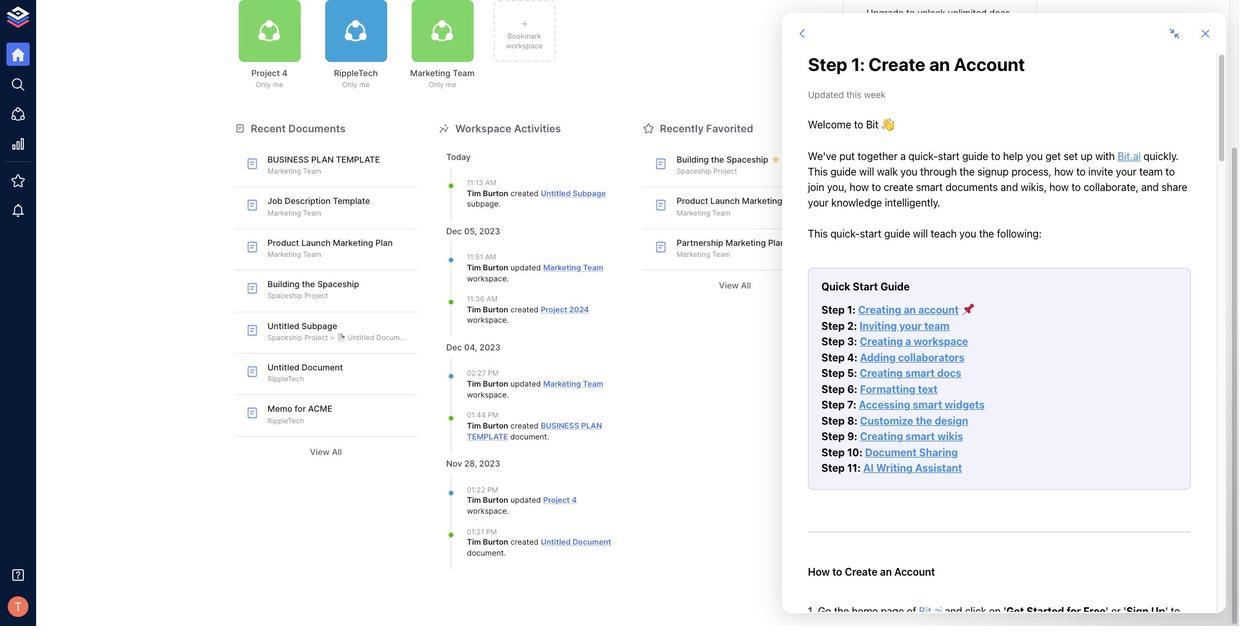 Task type: vqa. For each thing, say whether or not it's contained in the screenshot.


Task type: locate. For each thing, give the bounding box(es) containing it.
02:27 pm tim burton updated marketing team workspace .
[[467, 369, 604, 399]]

business plan template marketing team
[[268, 154, 380, 176]]

product inside product launch marketing plan marketing team
[[268, 237, 299, 248]]

tim inside the 11:51 am tim burton updated marketing team workspace .
[[467, 263, 481, 272]]

dec 05, 2023
[[446, 226, 501, 236]]

0 vertical spatial am
[[486, 178, 497, 187]]

1 dec from the top
[[446, 226, 462, 236]]

2 2023 from the top
[[480, 342, 501, 353]]

0 horizontal spatial document
[[467, 548, 504, 558]]

4 help image from the top
[[843, 336, 1037, 388]]

the for building the spaceship
[[711, 154, 725, 165]]

burton inside 01:21 pm tim burton created untitled document document .
[[483, 537, 509, 547]]

updated inside 01:22 pm tim burton updated project 4 workspace .
[[511, 495, 541, 505]]

am for project
[[487, 295, 498, 304]]

2 vertical spatial document
[[573, 537, 612, 547]]

1 horizontal spatial view all
[[719, 280, 751, 291]]

team inside partnership marketing plan marketing team
[[713, 250, 731, 259]]

business up 'document .'
[[541, 421, 579, 431]]

tim down 01:21 at the left bottom of page
[[467, 537, 481, 547]]

created inside 01:21 pm tim burton created untitled document document .
[[511, 537, 539, 547]]

. inside 11:13 am tim burton created untitled subpage subpage .
[[499, 199, 501, 209]]

burton for 02:27 pm tim burton updated marketing team workspace .
[[483, 379, 509, 389]]

pm right 01:21 at the left bottom of page
[[486, 527, 497, 536]]

1 vertical spatial template
[[467, 432, 508, 441]]

11:51 am tim burton updated marketing team workspace .
[[467, 253, 604, 283]]

created inside the 11:36 am tim burton created project 2024 workspace .
[[511, 305, 539, 314]]

0 vertical spatial the
[[711, 154, 725, 165]]

burton inside the 11:51 am tim burton updated marketing team workspace .
[[483, 263, 509, 272]]

tim down 11:51
[[467, 263, 481, 272]]

subpage
[[467, 199, 499, 209]]

0 horizontal spatial view all button
[[234, 442, 418, 462]]

am right 11:51
[[485, 253, 496, 262]]

project inside project 4 only me
[[252, 68, 280, 78]]

0 horizontal spatial business
[[268, 154, 309, 165]]

dec left '05,'
[[446, 226, 462, 236]]

burton inside 11:13 am tim burton created untitled subpage subpage .
[[483, 188, 509, 198]]

view down memo for acme rippletech
[[310, 447, 330, 457]]

1 horizontal spatial subpage
[[573, 188, 606, 198]]

marketing inside marketing team only me
[[410, 68, 451, 78]]

t
[[14, 600, 22, 614]]

project inside 01:22 pm tim burton updated project 4 workspace .
[[543, 495, 570, 505]]

pm inside 01:21 pm tim burton created untitled document document .
[[486, 527, 497, 536]]

1 horizontal spatial product
[[677, 196, 709, 206]]

project
[[252, 68, 280, 78], [714, 167, 738, 176], [305, 291, 328, 301], [541, 305, 568, 314], [305, 333, 328, 342], [543, 495, 570, 505]]

nov 28, 2023
[[446, 459, 501, 469]]

document right 📄
[[376, 333, 411, 342]]

tim down 11:36
[[467, 305, 481, 314]]

document down project 4 'link'
[[573, 537, 612, 547]]

. inside the 11:36 am tim burton created project 2024 workspace .
[[507, 315, 509, 325]]

marketing team link for business plan template
[[543, 379, 604, 389]]

created
[[511, 188, 539, 198], [511, 305, 539, 314], [511, 421, 539, 431], [511, 537, 539, 547]]

template inside business plan template
[[467, 432, 508, 441]]

workspace down bookmark
[[506, 41, 543, 50]]

2 horizontal spatial me
[[446, 80, 456, 89]]

untitled inside untitled document rippletech
[[268, 362, 300, 373]]

1 vertical spatial rippletech
[[268, 375, 304, 384]]

1 vertical spatial the
[[302, 279, 315, 289]]

tim for 01:22 pm tim burton updated project 4 workspace .
[[467, 495, 481, 505]]

project left 2024
[[541, 305, 568, 314]]

0 vertical spatial document
[[511, 432, 547, 441]]

dec
[[446, 226, 462, 236], [446, 342, 462, 353]]

3 me from the left
[[446, 80, 456, 89]]

0 horizontal spatial launch
[[301, 237, 331, 248]]

0 horizontal spatial view
[[310, 447, 330, 457]]

template for business plan template marketing team
[[336, 154, 380, 165]]

burton for 11:36 am tim burton created project 2024 workspace .
[[483, 305, 509, 314]]

acme
[[308, 404, 333, 414]]

tim inside 01:22 pm tim burton updated project 4 workspace .
[[467, 495, 481, 505]]

workspace up 11:36
[[467, 273, 507, 283]]

only
[[256, 80, 271, 89], [342, 80, 358, 89], [429, 80, 444, 89]]

1 vertical spatial business
[[541, 421, 579, 431]]

launch for product launch marketing plan
[[711, 196, 740, 206]]

business for business plan template
[[541, 421, 579, 431]]

product
[[677, 196, 709, 206], [268, 237, 299, 248]]

workspace
[[506, 41, 543, 50], [467, 273, 507, 283], [467, 315, 507, 325], [467, 390, 507, 399], [467, 506, 507, 516]]

0 vertical spatial 2023
[[479, 226, 501, 236]]

created left untitled subpage link
[[511, 188, 539, 198]]

0 vertical spatial template
[[336, 154, 380, 165]]

burton inside 02:27 pm tim burton updated marketing team workspace .
[[483, 379, 509, 389]]

. for 11:36 am tim burton created project 2024 workspace .
[[507, 315, 509, 325]]

updated up the 11:36 am tim burton created project 2024 workspace .
[[511, 263, 541, 272]]

1 horizontal spatial only
[[342, 80, 358, 89]]

document down tim burton created
[[511, 432, 547, 441]]

updated up tim burton created
[[511, 379, 541, 389]]

all
[[741, 280, 751, 291], [332, 447, 342, 457]]

view down partnership marketing plan marketing team
[[719, 280, 739, 291]]

0 vertical spatial building
[[677, 154, 709, 165]]

0 horizontal spatial only
[[256, 80, 271, 89]]

only inside marketing team only me
[[429, 80, 444, 89]]

0 vertical spatial 4
[[282, 68, 288, 78]]

1 vertical spatial building
[[268, 279, 300, 289]]

untitled subpage link
[[541, 188, 606, 198]]

rippletech
[[334, 68, 378, 78], [268, 375, 304, 384], [268, 416, 304, 425]]

launch
[[711, 196, 740, 206], [301, 237, 331, 248]]

me for marketing
[[446, 80, 456, 89]]

workspace inside 02:27 pm tim burton updated marketing team workspace .
[[467, 390, 507, 399]]

document inside 01:21 pm tim burton created untitled document document .
[[573, 537, 612, 547]]

0 vertical spatial product
[[677, 196, 709, 206]]

created up 'document .'
[[511, 421, 539, 431]]

. inside 01:22 pm tim burton updated project 4 workspace .
[[507, 506, 509, 516]]

0 horizontal spatial building
[[268, 279, 300, 289]]

3 updated from the top
[[511, 495, 541, 505]]

tim down 01:44
[[467, 421, 481, 431]]

team
[[453, 68, 475, 78], [303, 167, 322, 176], [303, 208, 322, 217], [713, 208, 731, 217], [303, 250, 322, 259], [713, 250, 731, 259], [583, 263, 604, 272], [583, 379, 604, 389]]

2 dec from the top
[[446, 342, 462, 353]]

view all
[[719, 280, 751, 291], [310, 447, 342, 457]]

template up 'template'
[[336, 154, 380, 165]]

building for building the spaceship
[[677, 154, 709, 165]]

project up untitled subpage spaceship project > 📄 untitled document
[[305, 291, 328, 301]]

workspace down 11:36
[[467, 315, 507, 325]]

building inside building the spaceship spaceship project
[[268, 279, 300, 289]]

workspace activities
[[456, 122, 561, 135]]

tim inside 01:21 pm tim burton created untitled document document .
[[467, 537, 481, 547]]

0 horizontal spatial all
[[332, 447, 342, 457]]

project left >
[[305, 333, 328, 342]]

tim inside the 11:36 am tim burton created project 2024 workspace .
[[467, 305, 481, 314]]

burton up subpage
[[483, 188, 509, 198]]

favorited
[[707, 122, 754, 135]]

building the spaceship
[[677, 154, 769, 165]]

building down product launch marketing plan marketing team
[[268, 279, 300, 289]]

building up spaceship project
[[677, 154, 709, 165]]

tim down 11:13 at the left top
[[467, 188, 481, 198]]

1 horizontal spatial template
[[467, 432, 508, 441]]

document down 01:21 at the left bottom of page
[[467, 548, 504, 558]]

0 horizontal spatial plan
[[311, 154, 334, 165]]

1 vertical spatial view all
[[310, 447, 342, 457]]

product launch marketing plan marketing team
[[268, 237, 393, 259]]

project up recent
[[252, 68, 280, 78]]

the
[[711, 154, 725, 165], [302, 279, 315, 289]]

only for project
[[256, 80, 271, 89]]

pm
[[488, 369, 499, 378], [488, 411, 499, 420], [487, 485, 498, 494], [486, 527, 497, 536]]

workspace inside the 11:51 am tim burton updated marketing team workspace .
[[467, 273, 507, 283]]

me inside marketing team only me
[[446, 80, 456, 89]]

1 horizontal spatial view
[[719, 280, 739, 291]]

4 burton from the top
[[483, 379, 509, 389]]

subpage
[[573, 188, 606, 198], [302, 321, 337, 331]]

document
[[511, 432, 547, 441], [467, 548, 504, 558]]

1 2023 from the top
[[479, 226, 501, 236]]

plan inside partnership marketing plan marketing team
[[768, 237, 786, 248]]

1 horizontal spatial plan
[[581, 421, 602, 431]]

tim burton created
[[467, 421, 541, 431]]

2 updated from the top
[[511, 379, 541, 389]]

0 vertical spatial launch
[[711, 196, 740, 206]]

7 burton from the top
[[483, 537, 509, 547]]

view all down acme
[[310, 447, 342, 457]]

team inside the 11:51 am tim burton updated marketing team workspace .
[[583, 263, 604, 272]]

0 vertical spatial dec
[[446, 226, 462, 236]]

burton for 01:22 pm tim burton updated project 4 workspace .
[[483, 495, 509, 505]]

1 updated from the top
[[511, 263, 541, 272]]

6 tim from the top
[[467, 495, 481, 505]]

1 vertical spatial updated
[[511, 379, 541, 389]]

subpage inside untitled subpage spaceship project > 📄 untitled document
[[302, 321, 337, 331]]

all for the rightmost view all button
[[741, 280, 751, 291]]

template inside business plan template marketing team
[[336, 154, 380, 165]]

4 created from the top
[[511, 537, 539, 547]]

2 marketing team link from the top
[[543, 379, 604, 389]]

2023 right the '04,'
[[480, 342, 501, 353]]

product for product launch marketing plan marketing team
[[268, 237, 299, 248]]

untitled inside 01:21 pm tim burton created untitled document document .
[[541, 537, 571, 547]]

me inside rippletech only me
[[360, 80, 370, 89]]

1 horizontal spatial me
[[360, 80, 370, 89]]

launch down job description template marketing team
[[301, 237, 331, 248]]

burton down 02:27
[[483, 379, 509, 389]]

workspace for business plan template
[[467, 390, 507, 399]]

0 horizontal spatial 4
[[282, 68, 288, 78]]

1 burton from the top
[[483, 188, 509, 198]]

untitled
[[541, 188, 571, 198], [268, 321, 300, 331], [348, 333, 374, 342], [268, 362, 300, 373], [541, 537, 571, 547]]

burton down 11:36
[[483, 305, 509, 314]]

spaceship for untitled subpage spaceship project > 📄 untitled document
[[268, 333, 303, 342]]

all down partnership marketing plan marketing team
[[741, 280, 751, 291]]

3 burton from the top
[[483, 305, 509, 314]]

view all down partnership marketing plan marketing team
[[719, 280, 751, 291]]

tim inside 11:13 am tim burton created untitled subpage subpage .
[[467, 188, 481, 198]]

3 only from the left
[[429, 80, 444, 89]]

4 up untitled document link on the bottom of page
[[572, 495, 577, 505]]

created inside 11:13 am tim burton created untitled subpage subpage .
[[511, 188, 539, 198]]

am inside the 11:36 am tim burton created project 2024 workspace .
[[487, 295, 498, 304]]

2 me from the left
[[360, 80, 370, 89]]

0 vertical spatial business
[[268, 154, 309, 165]]

1 vertical spatial all
[[332, 447, 342, 457]]

1 vertical spatial dec
[[446, 342, 462, 353]]

. for 11:51 am tim burton updated marketing team workspace .
[[507, 273, 509, 283]]

view all for the rightmost view all button
[[719, 280, 751, 291]]

updated inside the 11:51 am tim burton updated marketing team workspace .
[[511, 263, 541, 272]]

unlock more? button
[[956, 51, 1021, 71]]

memo for acme rippletech
[[268, 404, 333, 425]]

me inside project 4 only me
[[273, 80, 283, 89]]

all down acme
[[332, 447, 342, 457]]

job description template marketing team
[[268, 196, 370, 217]]

0 vertical spatial view all
[[719, 280, 751, 291]]

1 horizontal spatial document
[[511, 432, 547, 441]]

1 vertical spatial 4
[[572, 495, 577, 505]]

burton down 01:21 at the left bottom of page
[[483, 537, 509, 547]]

2023 right '05,'
[[479, 226, 501, 236]]

am right 11:13 at the left top
[[486, 178, 497, 187]]

pm inside 01:22 pm tim burton updated project 4 workspace .
[[487, 485, 498, 494]]

1 vertical spatial document
[[302, 362, 343, 373]]

launch for product launch marketing plan marketing team
[[301, 237, 331, 248]]

am
[[486, 178, 497, 187], [485, 253, 496, 262], [487, 295, 498, 304]]

the inside building the spaceship spaceship project
[[302, 279, 315, 289]]

nov
[[446, 459, 462, 469]]

workspace
[[456, 122, 512, 135]]

1 horizontal spatial all
[[741, 280, 751, 291]]

plan
[[311, 154, 334, 165], [581, 421, 602, 431]]

0 horizontal spatial subpage
[[302, 321, 337, 331]]

2 vertical spatial rippletech
[[268, 416, 304, 425]]

business inside business plan template
[[541, 421, 579, 431]]

pm right 02:27
[[488, 369, 499, 378]]

0 horizontal spatial product
[[268, 237, 299, 248]]

business
[[268, 154, 309, 165], [541, 421, 579, 431]]

rippletech inside untitled document rippletech
[[268, 375, 304, 384]]

project up 01:21 pm tim burton created untitled document document . on the left of the page
[[543, 495, 570, 505]]

plan inside business plan template
[[581, 421, 602, 431]]

tim for 11:36 am tim burton created project 2024 workspace .
[[467, 305, 481, 314]]

01:22
[[467, 485, 485, 494]]

2 vertical spatial am
[[487, 295, 498, 304]]

document
[[376, 333, 411, 342], [302, 362, 343, 373], [573, 537, 612, 547]]

4 tim from the top
[[467, 379, 481, 389]]

am inside the 11:51 am tim burton updated marketing team workspace .
[[485, 253, 496, 262]]

the up spaceship project
[[711, 154, 725, 165]]

workspace inside 01:22 pm tim burton updated project 4 workspace .
[[467, 506, 507, 516]]

pm inside 02:27 pm tim burton updated marketing team workspace .
[[488, 369, 499, 378]]

marketing inside 02:27 pm tim burton updated marketing team workspace .
[[543, 379, 581, 389]]

building the spaceship spaceship project
[[268, 279, 359, 301]]

. inside the 11:51 am tim burton updated marketing team workspace .
[[507, 273, 509, 283]]

1 tim from the top
[[467, 188, 481, 198]]

0 horizontal spatial me
[[273, 80, 283, 89]]

plan inside business plan template marketing team
[[311, 154, 334, 165]]

marketing team only me
[[410, 68, 475, 89]]

plan
[[785, 196, 802, 206], [376, 237, 393, 248], [768, 237, 786, 248]]

📄
[[337, 333, 346, 342]]

3 tim from the top
[[467, 305, 481, 314]]

updated left project 4 'link'
[[511, 495, 541, 505]]

workspace inside button
[[506, 41, 543, 50]]

6 burton from the top
[[483, 495, 509, 505]]

dialog
[[783, 13, 1227, 613]]

view all button down partnership marketing plan marketing team
[[643, 276, 827, 296]]

am inside 11:13 am tim burton created untitled subpage subpage .
[[486, 178, 497, 187]]

1 horizontal spatial document
[[376, 333, 411, 342]]

1 vertical spatial launch
[[301, 237, 331, 248]]

updated inside 02:27 pm tim burton updated marketing team workspace .
[[511, 379, 541, 389]]

01:44
[[467, 411, 486, 420]]

workspace for untitled document
[[467, 506, 507, 516]]

am for untitled
[[486, 178, 497, 187]]

building
[[677, 154, 709, 165], [268, 279, 300, 289]]

document inside untitled subpage spaceship project > 📄 untitled document
[[376, 333, 411, 342]]

2023
[[479, 226, 501, 236], [480, 342, 501, 353], [479, 459, 501, 469]]

tim down 02:27
[[467, 379, 481, 389]]

project 4 only me
[[252, 68, 288, 89]]

4
[[282, 68, 288, 78], [572, 495, 577, 505]]

product down job
[[268, 237, 299, 248]]

0 horizontal spatial the
[[302, 279, 315, 289]]

marketing team link up 2024
[[543, 263, 604, 272]]

1 vertical spatial marketing team link
[[543, 379, 604, 389]]

2 burton from the top
[[483, 263, 509, 272]]

4 up recent documents
[[282, 68, 288, 78]]

only inside project 4 only me
[[256, 80, 271, 89]]

plan inside product launch marketing plan marketing team
[[376, 237, 393, 248]]

1 vertical spatial am
[[485, 253, 496, 262]]

1 marketing team link from the top
[[543, 263, 604, 272]]

0 vertical spatial plan
[[311, 154, 334, 165]]

0 vertical spatial document
[[376, 333, 411, 342]]

tim
[[467, 188, 481, 198], [467, 263, 481, 272], [467, 305, 481, 314], [467, 379, 481, 389], [467, 421, 481, 431], [467, 495, 481, 505], [467, 537, 481, 547]]

help image
[[843, 141, 1037, 192], [843, 206, 1037, 258], [843, 271, 1037, 323], [843, 336, 1037, 388]]

1 vertical spatial document
[[467, 548, 504, 558]]

0 vertical spatial updated
[[511, 263, 541, 272]]

3 2023 from the top
[[479, 459, 501, 469]]

1 vertical spatial plan
[[581, 421, 602, 431]]

1 vertical spatial view all button
[[234, 442, 418, 462]]

tim down 01:22
[[467, 495, 481, 505]]

1 horizontal spatial 4
[[572, 495, 577, 505]]

am right 11:36
[[487, 295, 498, 304]]

0 vertical spatial view all button
[[643, 276, 827, 296]]

team inside product launch marketing plan marketing team
[[303, 250, 322, 259]]

. for 01:21 pm tim burton created untitled document document .
[[504, 548, 506, 558]]

spaceship inside untitled subpage spaceship project > 📄 untitled document
[[268, 333, 303, 342]]

updated
[[511, 263, 541, 272], [511, 379, 541, 389], [511, 495, 541, 505]]

burton inside the 11:36 am tim burton created project 2024 workspace .
[[483, 305, 509, 314]]

1 vertical spatial product
[[268, 237, 299, 248]]

1 created from the top
[[511, 188, 539, 198]]

t button
[[4, 593, 32, 621]]

product up marketing team
[[677, 196, 709, 206]]

0 vertical spatial view
[[719, 280, 739, 291]]

. for 11:13 am tim burton created untitled subpage subpage .
[[499, 199, 501, 209]]

unlock more?
[[963, 55, 1018, 66]]

0 horizontal spatial document
[[302, 362, 343, 373]]

1 horizontal spatial business
[[541, 421, 579, 431]]

marketing team link
[[543, 263, 604, 272], [543, 379, 604, 389]]

2 tim from the top
[[467, 263, 481, 272]]

burton down 01:22
[[483, 495, 509, 505]]

launch inside product launch marketing plan marketing team
[[301, 237, 331, 248]]

docs.
[[990, 7, 1013, 18]]

created down 01:22 pm tim burton updated project 4 workspace .
[[511, 537, 539, 547]]

more?
[[993, 55, 1018, 66]]

plan for product launch marketing plan
[[785, 196, 802, 206]]

0 vertical spatial marketing team link
[[543, 263, 604, 272]]

document inside untitled document rippletech
[[302, 362, 343, 373]]

1 horizontal spatial the
[[711, 154, 725, 165]]

workspace for project 2024
[[467, 273, 507, 283]]

view all button down acme
[[234, 442, 418, 462]]

burton inside 01:22 pm tim burton updated project 4 workspace .
[[483, 495, 509, 505]]

. inside 02:27 pm tim burton updated marketing team workspace .
[[507, 390, 509, 399]]

spaceship for building the spaceship
[[727, 154, 769, 165]]

2 vertical spatial 2023
[[479, 459, 501, 469]]

pm right 01:22
[[487, 485, 498, 494]]

0 vertical spatial all
[[741, 280, 751, 291]]

team inside job description template marketing team
[[303, 208, 322, 217]]

0 horizontal spatial template
[[336, 154, 380, 165]]

1 vertical spatial 2023
[[480, 342, 501, 353]]

template down tim burton created
[[467, 432, 508, 441]]

1 vertical spatial subpage
[[302, 321, 337, 331]]

2 created from the top
[[511, 305, 539, 314]]

the down product launch marketing plan marketing team
[[302, 279, 315, 289]]

dec 04, 2023
[[446, 342, 501, 353]]

7 tim from the top
[[467, 537, 481, 547]]

dec left the '04,'
[[446, 342, 462, 353]]

me
[[273, 80, 283, 89], [360, 80, 370, 89], [446, 80, 456, 89]]

1 horizontal spatial launch
[[711, 196, 740, 206]]

pm for untitled
[[486, 527, 497, 536]]

workspace down 01:22
[[467, 506, 507, 516]]

team inside business plan template marketing team
[[303, 167, 322, 176]]

. inside 01:21 pm tim burton created untitled document document .
[[504, 548, 506, 558]]

document down >
[[302, 362, 343, 373]]

marketing team link up business plan template
[[543, 379, 604, 389]]

business down recent documents
[[268, 154, 309, 165]]

2 vertical spatial updated
[[511, 495, 541, 505]]

2 horizontal spatial only
[[429, 80, 444, 89]]

1 vertical spatial view
[[310, 447, 330, 457]]

view
[[719, 280, 739, 291], [310, 447, 330, 457]]

1 horizontal spatial building
[[677, 154, 709, 165]]

1 only from the left
[[256, 80, 271, 89]]

2 only from the left
[[342, 80, 358, 89]]

unlock
[[963, 55, 991, 66]]

tim inside 02:27 pm tim burton updated marketing team workspace .
[[467, 379, 481, 389]]

2023 right 28,
[[479, 459, 501, 469]]

1 me from the left
[[273, 80, 283, 89]]

.
[[499, 199, 501, 209], [507, 273, 509, 283], [507, 315, 509, 325], [507, 390, 509, 399], [547, 432, 550, 441], [507, 506, 509, 516], [504, 548, 506, 558]]

pm for project
[[487, 485, 498, 494]]

burton down 11:51
[[483, 263, 509, 272]]

01:44 pm
[[467, 411, 499, 420]]

created left project 2024 link
[[511, 305, 539, 314]]

updated for business plan template
[[511, 379, 541, 389]]

0 horizontal spatial view all
[[310, 447, 342, 457]]

business inside business plan template marketing team
[[268, 154, 309, 165]]

document .
[[508, 432, 550, 441]]

0 vertical spatial rippletech
[[334, 68, 378, 78]]

product launch marketing plan
[[677, 196, 802, 206]]

workspace up 01:44 pm
[[467, 390, 507, 399]]

launch up marketing team
[[711, 196, 740, 206]]

tim for 11:13 am tim burton created untitled subpage subpage .
[[467, 188, 481, 198]]

0 vertical spatial subpage
[[573, 188, 606, 198]]

burton for 11:51 am tim burton updated marketing team workspace .
[[483, 263, 509, 272]]

view all button
[[643, 276, 827, 296], [234, 442, 418, 462]]

2 horizontal spatial document
[[573, 537, 612, 547]]

me for project
[[273, 80, 283, 89]]

burton down 01:44 pm
[[483, 421, 509, 431]]



Task type: describe. For each thing, give the bounding box(es) containing it.
for
[[295, 404, 306, 414]]

only inside rippletech only me
[[342, 80, 358, 89]]

upgrade to unlock unlimited docs.
[[867, 7, 1013, 18]]

1 horizontal spatial view all button
[[643, 276, 827, 296]]

01:22 pm tim burton updated project 4 workspace .
[[467, 485, 577, 516]]

am for marketing
[[485, 253, 496, 262]]

11:36 am tim burton created project 2024 workspace .
[[467, 295, 589, 325]]

created for project 2024
[[511, 305, 539, 314]]

4 inside project 4 only me
[[282, 68, 288, 78]]

workspace inside the 11:36 am tim burton created project 2024 workspace .
[[467, 315, 507, 325]]

5 tim from the top
[[467, 421, 481, 431]]

burton for 11:13 am tim burton created untitled subpage subpage .
[[483, 188, 509, 198]]

2023 for dec 04, 2023
[[480, 342, 501, 353]]

4 inside 01:22 pm tim burton updated project 4 workspace .
[[572, 495, 577, 505]]

template for business plan template
[[467, 432, 508, 441]]

upgrade
[[867, 7, 904, 18]]

project 2024 link
[[541, 305, 589, 314]]

business for business plan template marketing team
[[268, 154, 309, 165]]

marketing inside the 11:51 am tim burton updated marketing team workspace .
[[543, 263, 581, 272]]

untitled document rippletech
[[268, 362, 343, 384]]

1 help image from the top
[[843, 141, 1037, 192]]

bookmark workspace
[[506, 31, 543, 50]]

dec for dec 04, 2023
[[446, 342, 462, 353]]

recently favorited
[[660, 122, 754, 135]]

. for 01:22 pm tim burton updated project 4 workspace .
[[507, 506, 509, 516]]

3 help image from the top
[[843, 271, 1037, 323]]

unlimited
[[948, 7, 987, 18]]

bookmark
[[508, 31, 541, 40]]

pm for marketing
[[488, 369, 499, 378]]

11:13
[[467, 178, 484, 187]]

pm up tim burton created
[[488, 411, 499, 420]]

recent
[[251, 122, 286, 135]]

team inside 02:27 pm tim burton updated marketing team workspace .
[[583, 379, 604, 389]]

01:21
[[467, 527, 484, 536]]

project inside untitled subpage spaceship project > 📄 untitled document
[[305, 333, 328, 342]]

plan for product launch marketing plan marketing team
[[376, 237, 393, 248]]

document inside 01:21 pm tim burton created untitled document document .
[[467, 548, 504, 558]]

created for untitled subpage
[[511, 188, 539, 198]]

project inside the 11:36 am tim burton created project 2024 workspace .
[[541, 305, 568, 314]]

untitled subpage spaceship project > 📄 untitled document
[[268, 321, 411, 342]]

business plan template
[[467, 421, 602, 441]]

team inside marketing team only me
[[453, 68, 475, 78]]

2023 for nov 28, 2023
[[479, 459, 501, 469]]

>
[[330, 333, 335, 342]]

project 4 link
[[543, 495, 577, 505]]

bookmark workspace button
[[494, 0, 556, 62]]

project inside building the spaceship spaceship project
[[305, 291, 328, 301]]

28,
[[465, 459, 477, 469]]

job
[[268, 196, 283, 206]]

burton for 01:21 pm tim burton created untitled document document .
[[483, 537, 509, 547]]

tim for 11:51 am tim burton updated marketing team workspace .
[[467, 263, 481, 272]]

spaceship for building the spaceship spaceship project
[[317, 279, 359, 289]]

. for 02:27 pm tim burton updated marketing team workspace .
[[507, 390, 509, 399]]

product for product launch marketing plan
[[677, 196, 709, 206]]

memo
[[268, 404, 293, 414]]

the for building the spaceship spaceship project
[[302, 279, 315, 289]]

partnership
[[677, 237, 724, 248]]

recent documents
[[251, 122, 346, 135]]

2 help image from the top
[[843, 206, 1037, 258]]

updated for project 2024
[[511, 263, 541, 272]]

marketing inside business plan template marketing team
[[268, 167, 301, 176]]

untitled document link
[[541, 537, 612, 547]]

created for untitled document
[[511, 537, 539, 547]]

spaceship project
[[677, 167, 738, 176]]

rippletech inside memo for acme rippletech
[[268, 416, 304, 425]]

2024
[[570, 305, 589, 314]]

02:27
[[467, 369, 486, 378]]

04,
[[464, 342, 477, 353]]

5 burton from the top
[[483, 421, 509, 431]]

building for building the spaceship spaceship project
[[268, 279, 300, 289]]

tim for 01:21 pm tim burton created untitled document document .
[[467, 537, 481, 547]]

01:21 pm tim burton created untitled document document .
[[467, 527, 612, 558]]

11:13 am tim burton created untitled subpage subpage .
[[467, 178, 606, 209]]

view all for the leftmost view all button
[[310, 447, 342, 457]]

activities
[[514, 122, 561, 135]]

untitled inside 11:13 am tim burton created untitled subpage subpage .
[[541, 188, 571, 198]]

business plan template link
[[467, 421, 602, 441]]

plan for business plan template
[[581, 421, 602, 431]]

marketing inside job description template marketing team
[[268, 208, 301, 217]]

05,
[[464, 226, 477, 236]]

dec for dec 05, 2023
[[446, 226, 462, 236]]

description
[[285, 196, 331, 206]]

recently
[[660, 122, 704, 135]]

11:36
[[467, 295, 485, 304]]

today
[[446, 152, 471, 162]]

project down "building the spaceship"
[[714, 167, 738, 176]]

marketing team
[[677, 208, 731, 217]]

only for marketing
[[429, 80, 444, 89]]

tim for 02:27 pm tim burton updated marketing team workspace .
[[467, 379, 481, 389]]

plan for business plan template marketing team
[[311, 154, 334, 165]]

all for the leftmost view all button
[[332, 447, 342, 457]]

3 created from the top
[[511, 421, 539, 431]]

partnership marketing plan marketing team
[[677, 237, 786, 259]]

documents
[[288, 122, 346, 135]]

unlock
[[918, 7, 946, 18]]

11:51
[[467, 253, 483, 262]]

subpage inside 11:13 am tim burton created untitled subpage subpage .
[[573, 188, 606, 198]]

2023 for dec 05, 2023
[[479, 226, 501, 236]]

rippletech only me
[[334, 68, 378, 89]]

to
[[907, 7, 915, 18]]

template
[[333, 196, 370, 206]]

marketing team link for project 2024
[[543, 263, 604, 272]]

updated for untitled document
[[511, 495, 541, 505]]



